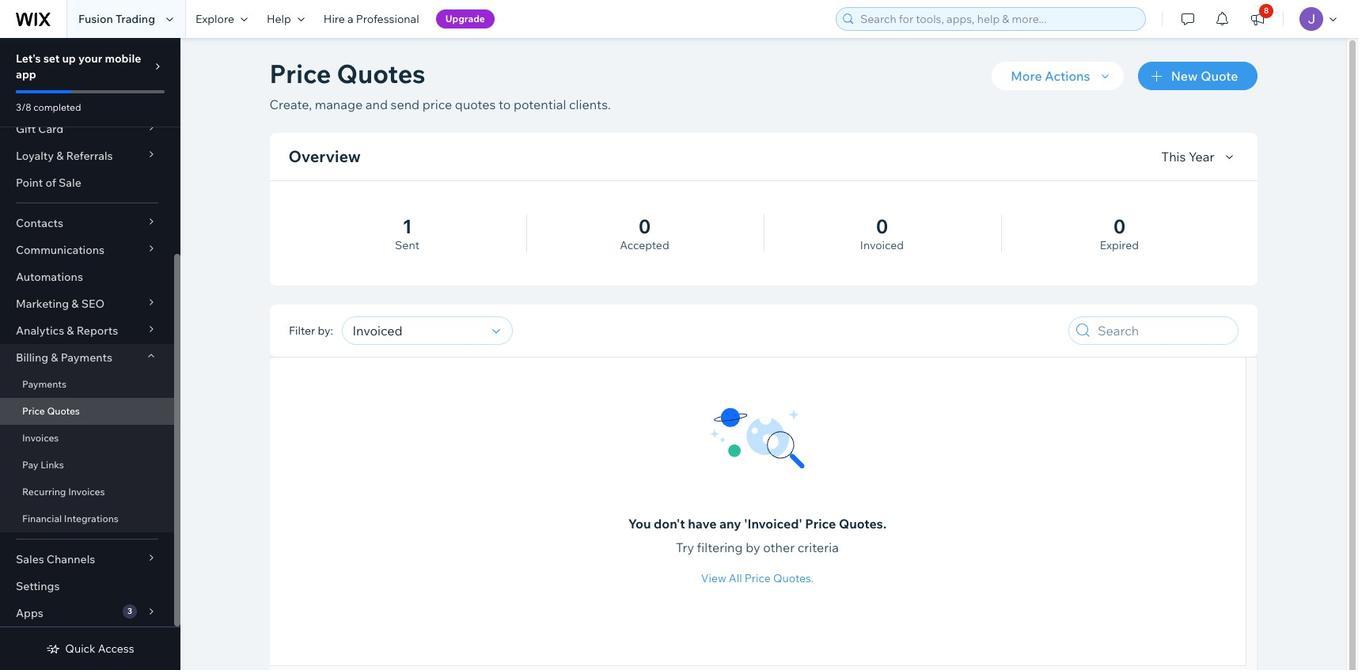 Task type: vqa. For each thing, say whether or not it's contained in the screenshot.
the Content in 'Content Services' Link
no



Task type: describe. For each thing, give the bounding box(es) containing it.
try
[[676, 540, 694, 556]]

more actions
[[1011, 68, 1091, 84]]

gift
[[16, 122, 36, 136]]

new
[[1172, 68, 1198, 84]]

billing
[[16, 351, 48, 365]]

this year
[[1162, 149, 1215, 165]]

view
[[701, 572, 727, 586]]

3/8 completed
[[16, 101, 81, 113]]

card
[[38, 122, 63, 136]]

point of sale
[[16, 176, 81, 190]]

sales
[[16, 553, 44, 567]]

point
[[16, 176, 43, 190]]

financial integrations
[[22, 513, 119, 525]]

integrations
[[64, 513, 119, 525]]

contacts button
[[0, 210, 174, 237]]

sales channels button
[[0, 546, 174, 573]]

recurring invoices
[[22, 486, 105, 498]]

1
[[403, 215, 412, 238]]

all
[[729, 572, 742, 586]]

payments inside payments link
[[22, 378, 66, 390]]

loyalty & referrals button
[[0, 143, 174, 169]]

sale
[[59, 176, 81, 190]]

& for billing
[[51, 351, 58, 365]]

payments link
[[0, 371, 174, 398]]

1 horizontal spatial invoices
[[68, 486, 105, 498]]

communications button
[[0, 237, 174, 264]]

seo
[[81, 297, 105, 311]]

new quote
[[1172, 68, 1239, 84]]

pay
[[22, 459, 38, 471]]

and
[[366, 97, 388, 112]]

hire a professional link
[[314, 0, 429, 38]]

Search field
[[1093, 318, 1233, 344]]

pay links link
[[0, 452, 174, 479]]

any
[[720, 516, 742, 532]]

by:
[[317, 324, 333, 338]]

your
[[78, 51, 102, 66]]

filter
[[289, 324, 315, 338]]

& for marketing
[[72, 297, 79, 311]]

0 invoiced
[[861, 215, 904, 253]]

apps
[[16, 607, 43, 621]]

clients.
[[569, 97, 611, 112]]

don't
[[654, 516, 685, 532]]

reports
[[77, 324, 118, 338]]

analytics & reports
[[16, 324, 118, 338]]

quotes
[[455, 97, 496, 112]]

set
[[43, 51, 60, 66]]

help
[[267, 12, 291, 26]]

hire a professional
[[324, 12, 419, 26]]

upgrade
[[445, 13, 485, 25]]

overview
[[289, 146, 361, 166]]

create,
[[270, 97, 312, 112]]

price quotes create, manage and send price quotes to potential clients.
[[270, 58, 611, 112]]

8 button
[[1241, 0, 1276, 38]]

gift card button
[[0, 116, 174, 143]]

1 sent
[[395, 215, 420, 253]]

point of sale link
[[0, 169, 174, 196]]

quick access button
[[46, 642, 134, 656]]

completed
[[33, 101, 81, 113]]

0 for 0 invoiced
[[876, 215, 888, 238]]

accepted
[[620, 238, 670, 253]]

quotes for price quotes
[[47, 405, 80, 417]]

recurring invoices link
[[0, 479, 174, 506]]

sidebar element
[[0, 0, 181, 671]]

filter by:
[[289, 324, 333, 338]]

fusion trading
[[78, 12, 155, 26]]

professional
[[356, 12, 419, 26]]

0 for 0 expired
[[1114, 215, 1126, 238]]

help button
[[257, 0, 314, 38]]

settings
[[16, 580, 60, 594]]

quote
[[1201, 68, 1239, 84]]

access
[[98, 642, 134, 656]]

marketing & seo
[[16, 297, 105, 311]]

explore
[[196, 12, 234, 26]]

upgrade button
[[436, 10, 495, 29]]

year
[[1189, 149, 1215, 165]]

trading
[[116, 12, 155, 26]]



Task type: locate. For each thing, give the bounding box(es) containing it.
0 expired
[[1100, 215, 1140, 253]]

app
[[16, 67, 36, 82]]

0 inside 0 accepted
[[639, 215, 651, 238]]

payments
[[61, 351, 112, 365], [22, 378, 66, 390]]

more
[[1011, 68, 1043, 84]]

invoiced
[[861, 238, 904, 253]]

0 vertical spatial invoices
[[22, 432, 59, 444]]

price down billing
[[22, 405, 45, 417]]

to
[[499, 97, 511, 112]]

view all price quotes.
[[701, 572, 814, 586]]

analytics
[[16, 324, 64, 338]]

quotes.
[[839, 516, 887, 532], [774, 572, 814, 586]]

& right loyalty
[[56, 149, 64, 163]]

invoices
[[22, 432, 59, 444], [68, 486, 105, 498]]

referrals
[[66, 149, 113, 163]]

& for loyalty
[[56, 149, 64, 163]]

other
[[763, 540, 795, 556]]

Search for tools, apps, help & more... field
[[856, 8, 1141, 30]]

0 vertical spatial payments
[[61, 351, 112, 365]]

quotes. down 'other'
[[774, 572, 814, 586]]

automations link
[[0, 264, 174, 291]]

1 vertical spatial quotes.
[[774, 572, 814, 586]]

1 horizontal spatial quotes.
[[839, 516, 887, 532]]

3 0 from the left
[[1114, 215, 1126, 238]]

send
[[391, 97, 420, 112]]

invoices link
[[0, 425, 174, 452]]

price up criteria
[[806, 516, 836, 532]]

have
[[688, 516, 717, 532]]

payments inside billing & payments popup button
[[61, 351, 112, 365]]

1 vertical spatial payments
[[22, 378, 66, 390]]

quotes. up criteria
[[839, 516, 887, 532]]

let's
[[16, 51, 41, 66]]

price inside price quotes create, manage and send price quotes to potential clients.
[[270, 58, 331, 89]]

price quotes link
[[0, 398, 174, 425]]

3/8
[[16, 101, 31, 113]]

loyalty & referrals
[[16, 149, 113, 163]]

payments up price quotes
[[22, 378, 66, 390]]

price inside 'link'
[[22, 405, 45, 417]]

0 vertical spatial quotes
[[337, 58, 426, 89]]

&
[[56, 149, 64, 163], [72, 297, 79, 311], [67, 324, 74, 338], [51, 351, 58, 365]]

invoices up pay links
[[22, 432, 59, 444]]

you
[[629, 516, 651, 532]]

let's set up your mobile app
[[16, 51, 141, 82]]

quotes inside 'link'
[[47, 405, 80, 417]]

quotes up and
[[337, 58, 426, 89]]

billing & payments button
[[0, 344, 174, 371]]

0 inside 0 invoiced
[[876, 215, 888, 238]]

recurring
[[22, 486, 66, 498]]

filtering
[[697, 540, 743, 556]]

1 vertical spatial invoices
[[68, 486, 105, 498]]

links
[[41, 459, 64, 471]]

up
[[62, 51, 76, 66]]

more actions button
[[992, 62, 1124, 90]]

& for analytics
[[67, 324, 74, 338]]

new quote button
[[1138, 62, 1258, 90]]

marketing
[[16, 297, 69, 311]]

0 inside 0 expired
[[1114, 215, 1126, 238]]

quotes. inside you don't have any 'invoiced' price quotes. try filtering by other criteria
[[839, 516, 887, 532]]

0 horizontal spatial 0
[[639, 215, 651, 238]]

1 vertical spatial quotes
[[47, 405, 80, 417]]

channels
[[47, 553, 95, 567]]

financial
[[22, 513, 62, 525]]

& inside dropdown button
[[67, 324, 74, 338]]

quotes for price quotes create, manage and send price quotes to potential clients.
[[337, 58, 426, 89]]

pay links
[[22, 459, 64, 471]]

& right billing
[[51, 351, 58, 365]]

price inside you don't have any 'invoiced' price quotes. try filtering by other criteria
[[806, 516, 836, 532]]

2 0 from the left
[[876, 215, 888, 238]]

quotes inside price quotes create, manage and send price quotes to potential clients.
[[337, 58, 426, 89]]

financial integrations link
[[0, 506, 174, 533]]

this year button
[[1162, 147, 1239, 166]]

manage
[[315, 97, 363, 112]]

quotes down payments link
[[47, 405, 80, 417]]

sales channels
[[16, 553, 95, 567]]

hire
[[324, 12, 345, 26]]

1 0 from the left
[[639, 215, 651, 238]]

mobile
[[105, 51, 141, 66]]

price quotes
[[22, 405, 80, 417]]

by
[[746, 540, 761, 556]]

invoices down pay links link
[[68, 486, 105, 498]]

analytics & reports button
[[0, 318, 174, 344]]

you don't have any 'invoiced' price quotes. try filtering by other criteria
[[629, 516, 887, 556]]

0 accepted
[[620, 215, 670, 253]]

0 horizontal spatial quotes
[[47, 405, 80, 417]]

criteria
[[798, 540, 839, 556]]

loyalty
[[16, 149, 54, 163]]

price
[[270, 58, 331, 89], [22, 405, 45, 417], [806, 516, 836, 532], [745, 572, 771, 586]]

actions
[[1045, 68, 1091, 84]]

& left seo
[[72, 297, 79, 311]]

None field
[[348, 318, 488, 344]]

1 horizontal spatial quotes
[[337, 58, 426, 89]]

3
[[127, 607, 132, 617]]

1 horizontal spatial 0
[[876, 215, 888, 238]]

payments up payments link
[[61, 351, 112, 365]]

price up the "create," at the left top
[[270, 58, 331, 89]]

settings link
[[0, 573, 174, 600]]

marketing & seo button
[[0, 291, 174, 318]]

0 horizontal spatial invoices
[[22, 432, 59, 444]]

0 for 0 accepted
[[639, 215, 651, 238]]

billing & payments
[[16, 351, 112, 365]]

quick access
[[65, 642, 134, 656]]

this
[[1162, 149, 1186, 165]]

2 horizontal spatial 0
[[1114, 215, 1126, 238]]

contacts
[[16, 216, 63, 230]]

quotes
[[337, 58, 426, 89], [47, 405, 80, 417]]

communications
[[16, 243, 105, 257]]

& left reports
[[67, 324, 74, 338]]

price right all
[[745, 572, 771, 586]]

0 vertical spatial quotes.
[[839, 516, 887, 532]]

sent
[[395, 238, 420, 253]]

0 horizontal spatial quotes.
[[774, 572, 814, 586]]



